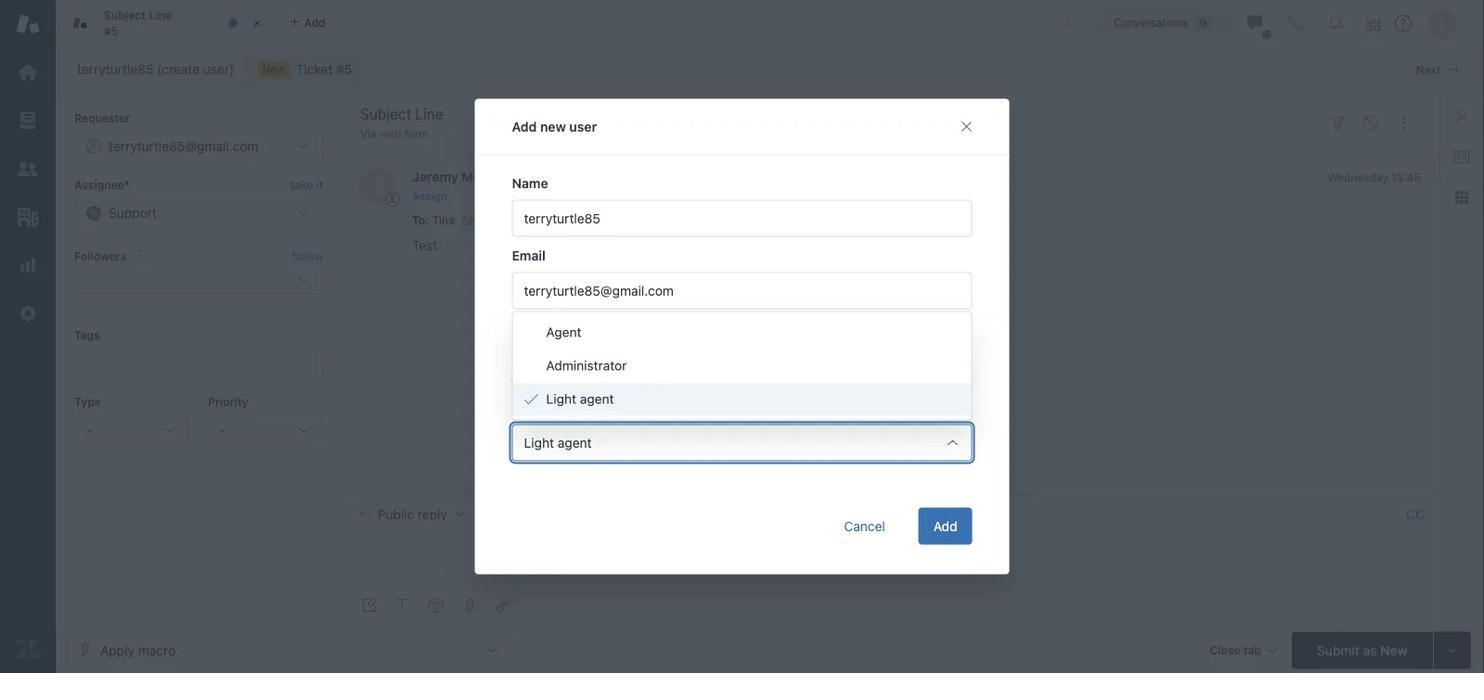 Task type: locate. For each thing, give the bounding box(es) containing it.
0 vertical spatial add
[[512, 119, 537, 134]]

- button down type
[[74, 416, 189, 446]]

agent down staff member
[[558, 435, 592, 451]]

light agent down role
[[524, 435, 592, 451]]

priority
[[208, 396, 248, 409]]

administrator option
[[513, 349, 971, 383]]

- button for priority
[[208, 416, 323, 446]]

add up public reply composer text box
[[933, 519, 957, 534]]

agent option
[[513, 316, 971, 349]]

2 - from the left
[[220, 423, 226, 438]]

type
[[74, 396, 101, 409]]

0 horizontal spatial to
[[412, 214, 425, 227]]

get help image
[[1395, 15, 1412, 32]]

end
[[534, 346, 557, 362]]

tags
[[74, 329, 100, 342]]

to
[[412, 214, 425, 227], [491, 507, 505, 522]]

terryturtle85 (create user)
[[77, 62, 234, 77]]

tabs tab list
[[56, 0, 1040, 46]]

add
[[512, 119, 537, 134], [933, 519, 957, 534]]

0 horizontal spatial -
[[86, 423, 92, 438]]

submit
[[1317, 643, 1359, 659]]

user type
[[512, 320, 573, 336]]

- button down 'priority'
[[208, 416, 323, 446]]

- button
[[74, 416, 189, 446], [208, 416, 323, 446]]

user
[[512, 320, 541, 336]]

organizations image
[[16, 205, 40, 229]]

#5
[[104, 24, 118, 37]]

zendesk image
[[16, 638, 40, 662]]

- down type
[[86, 423, 92, 438]]

1 vertical spatial add
[[933, 519, 957, 534]]

1 vertical spatial to
[[491, 507, 505, 522]]

draft mode image
[[362, 599, 377, 614]]

1 vertical spatial light agent
[[524, 435, 592, 451]]

email
[[512, 248, 546, 263]]

1 - from the left
[[86, 423, 92, 438]]

to left tina
[[412, 214, 425, 227]]

1 horizontal spatial add
[[933, 519, 957, 534]]

0 vertical spatial to
[[412, 214, 425, 227]]

0 horizontal spatial new
[[262, 63, 286, 76]]

Public reply composer text field
[[351, 534, 1431, 573]]

to inside "to : tina show more"
[[412, 214, 425, 227]]

cc button
[[1406, 507, 1425, 523]]

new right "as"
[[1380, 643, 1408, 659]]

cancel button
[[829, 508, 900, 545]]

0 horizontal spatial - button
[[74, 416, 189, 446]]

0 horizontal spatial add
[[512, 119, 537, 134]]

agent
[[546, 325, 582, 340]]

add left new
[[512, 119, 537, 134]]

wednesday
[[1327, 171, 1388, 184]]

1 - button from the left
[[74, 416, 189, 446]]

add for add new user
[[512, 119, 537, 134]]

add link (cmd k) image
[[496, 599, 510, 614]]

to up add link (cmd k) image
[[491, 507, 505, 522]]

0 vertical spatial agent
[[580, 392, 614, 407]]

1 horizontal spatial new
[[1380, 643, 1408, 659]]

customers image
[[16, 157, 40, 181]]

1 vertical spatial light
[[524, 435, 554, 451]]

tab
[[56, 0, 278, 46]]

new down close icon
[[262, 63, 286, 76]]

0 vertical spatial light agent
[[546, 392, 614, 407]]

name
[[512, 175, 548, 191]]

views image
[[16, 109, 40, 133]]

1 horizontal spatial -
[[220, 423, 226, 438]]

0 vertical spatial new
[[262, 63, 286, 76]]

1 vertical spatial agent
[[558, 435, 592, 451]]

via web form
[[360, 128, 429, 141]]

- button for type
[[74, 416, 189, 446]]

events image
[[1363, 116, 1378, 131]]

customer context image
[[1454, 109, 1469, 123]]

light down staff
[[546, 392, 576, 407]]

as
[[1363, 643, 1377, 659]]

-
[[86, 423, 92, 438], [220, 423, 226, 438]]

add inside button
[[933, 519, 957, 534]]

admin image
[[16, 302, 40, 326]]

show more button
[[462, 213, 520, 230]]

avatar image
[[360, 167, 397, 205]]

light
[[546, 392, 576, 407], [524, 435, 554, 451]]

it
[[316, 179, 323, 192]]

show
[[462, 215, 490, 228]]

test
[[412, 238, 437, 253]]

- down 'priority'
[[220, 423, 226, 438]]

agent inside option
[[580, 392, 614, 407]]

1 horizontal spatial to
[[491, 507, 505, 522]]

assign
[[412, 190, 447, 203]]

user right new
[[569, 119, 597, 134]]

close modal image
[[959, 119, 974, 134]]

submit as new
[[1317, 643, 1408, 659]]

format text image
[[395, 599, 410, 614]]

2 - button from the left
[[208, 416, 323, 446]]

light agent button
[[512, 425, 972, 462]]

take
[[291, 179, 313, 192]]

Subject field
[[356, 103, 1317, 125]]

0 vertical spatial user
[[569, 119, 597, 134]]

take it
[[291, 179, 323, 192]]

follow
[[292, 250, 323, 263]]

1 horizontal spatial - button
[[208, 416, 323, 446]]

0 vertical spatial light
[[546, 392, 576, 407]]

new
[[262, 63, 286, 76], [1380, 643, 1408, 659]]

user
[[569, 119, 597, 134], [561, 346, 587, 362]]

agent down member
[[580, 392, 614, 407]]

user down the agent
[[561, 346, 587, 362]]

via
[[360, 128, 377, 141]]

web
[[380, 128, 401, 141]]

add attachment image
[[462, 599, 477, 614]]

Email field
[[512, 272, 972, 310]]

light agent
[[546, 392, 614, 407], [524, 435, 592, 451]]

agent inside popup button
[[558, 435, 592, 451]]

main element
[[0, 0, 56, 674]]

- for type
[[86, 423, 92, 438]]

line
[[149, 9, 172, 22]]

subject
[[104, 9, 146, 22]]

light agent down staff member
[[546, 392, 614, 407]]

light down role
[[524, 435, 554, 451]]

1 vertical spatial new
[[1380, 643, 1408, 659]]

agent
[[580, 392, 614, 407], [558, 435, 592, 451]]

administrator
[[546, 358, 627, 374]]

wednesday 13:45
[[1327, 171, 1421, 184]]

new link
[[245, 57, 364, 83]]



Task type: vqa. For each thing, say whether or not it's contained in the screenshot.
the "user type"
yes



Task type: describe. For each thing, give the bounding box(es) containing it.
cc
[[1406, 507, 1425, 522]]

reporting image
[[16, 253, 40, 278]]

knowledge image
[[1454, 149, 1469, 164]]

Name field
[[512, 200, 972, 237]]

to for to
[[491, 507, 505, 522]]

get started image
[[16, 60, 40, 84]]

terryturtle85
[[77, 62, 154, 77]]

terryturtle85 (create user) link
[[65, 57, 246, 83]]

end user
[[534, 346, 587, 362]]

to : tina show more
[[412, 214, 520, 228]]

assign button
[[412, 188, 447, 205]]

type
[[545, 320, 573, 336]]

new
[[540, 119, 566, 134]]

jeremy miller assign
[[412, 169, 496, 203]]

assignee*
[[74, 179, 130, 192]]

miller
[[462, 169, 496, 184]]

light agent option
[[513, 383, 971, 416]]

cancel
[[844, 519, 885, 534]]

role list box
[[512, 311, 972, 421]]

subject line #5
[[104, 9, 172, 37]]

to for to : tina show more
[[412, 214, 425, 227]]

tab containing subject line
[[56, 0, 278, 46]]

conversations button
[[1093, 8, 1231, 38]]

tina
[[432, 214, 454, 227]]

:
[[425, 214, 429, 227]]

light inside option
[[546, 392, 576, 407]]

1 vertical spatial user
[[561, 346, 587, 362]]

zendesk support image
[[16, 12, 40, 36]]

user)
[[203, 62, 234, 77]]

close image
[[248, 14, 266, 32]]

jeremy miller link
[[412, 169, 496, 184]]

(create
[[157, 62, 200, 77]]

apps image
[[1454, 190, 1469, 205]]

new inside secondary element
[[262, 63, 286, 76]]

next button
[[1405, 55, 1470, 84]]

zendesk products image
[[1367, 18, 1380, 31]]

member
[[567, 372, 616, 388]]

staff member
[[534, 372, 616, 388]]

light inside popup button
[[524, 435, 554, 451]]

role
[[512, 400, 539, 415]]

light agent inside option
[[546, 392, 614, 407]]

take it button
[[291, 176, 323, 195]]

13:45
[[1392, 171, 1421, 184]]

add for add
[[933, 519, 957, 534]]

conversations
[[1114, 16, 1188, 29]]

add new user
[[512, 119, 597, 134]]

next
[[1416, 63, 1441, 76]]

add new user dialog
[[475, 99, 1009, 575]]

light agent inside popup button
[[524, 435, 592, 451]]

form
[[404, 128, 429, 141]]

secondary element
[[56, 51, 1484, 88]]

- for priority
[[220, 423, 226, 438]]

follow button
[[292, 248, 323, 265]]

staff
[[534, 372, 563, 388]]

more
[[494, 215, 520, 228]]

add button
[[919, 508, 972, 545]]

Wednesday 13:45 text field
[[1327, 171, 1421, 184]]

insert emojis image
[[429, 599, 444, 614]]

jeremy
[[412, 169, 458, 184]]



